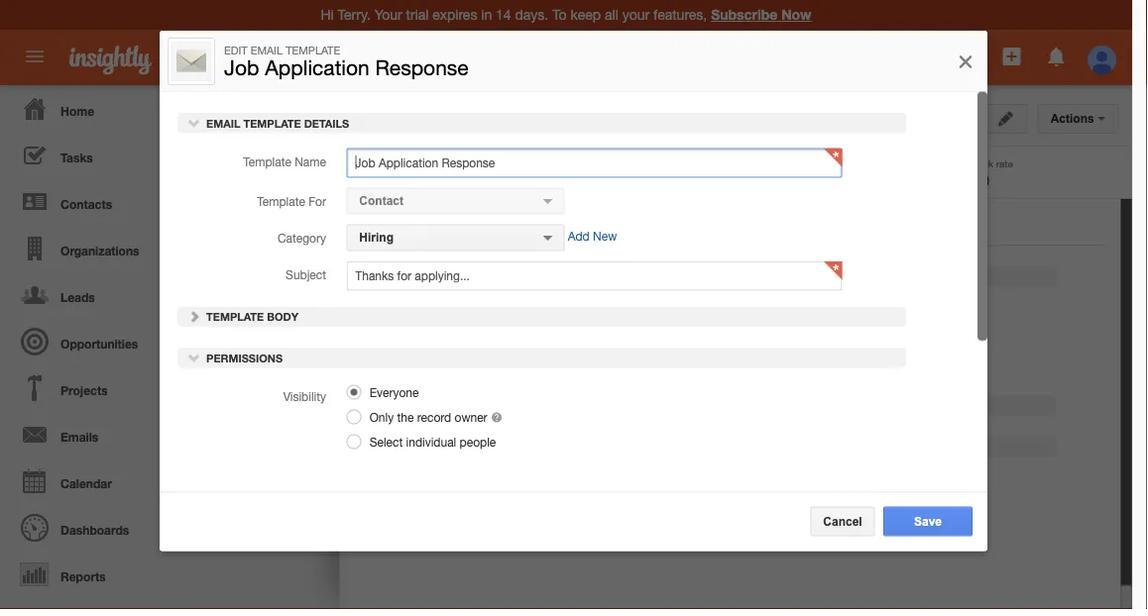 Task type: vqa. For each thing, say whether or not it's contained in the screenshot.
leftmost Created
yes



Task type: locate. For each thing, give the bounding box(es) containing it.
created down information
[[470, 492, 513, 506]]

16- inside r row
[[621, 336, 639, 350]]

2 vertical spatial response
[[619, 300, 673, 314]]

sales inside 16-nov-23 3:07 pm row
[[315, 170, 344, 183]]

5 0% from the top
[[476, 337, 493, 350]]

permissions
[[203, 352, 283, 365]]

job up "contact"
[[533, 300, 553, 314]]

0 vertical spatial created
[[620, 128, 665, 142]]

0 horizontal spatial details
[[304, 116, 349, 129]]

0 horizontal spatial template for
[[257, 194, 326, 208]]

1 vertical spatial chevron down image
[[187, 351, 201, 365]]

organizations
[[61, 244, 139, 258]]

0% cell
[[457, 156, 606, 198], [457, 198, 606, 239], [457, 239, 606, 281], [457, 281, 606, 323], [457, 323, 606, 365]]

chevron down image down chevron right image
[[187, 351, 201, 365]]

0 vertical spatial job application response
[[411, 110, 655, 134]]

1 16-nov-23 3:07 pm cell from the top
[[606, 156, 779, 198]]

0 vertical spatial hiring
[[359, 230, 394, 244]]

1 0% cell from the top
[[457, 156, 606, 198]]

0 horizontal spatial 0.00%
[[743, 172, 781, 187]]

4 0% from the top
[[476, 296, 493, 308]]

2 0.00% from the left
[[934, 172, 972, 187]]

(0) down open
[[785, 172, 799, 187]]

2 vertical spatial emails
[[61, 430, 98, 444]]

23 for 2nd 16-nov-23 3:07 pm row
[[665, 253, 678, 267]]

1 chevron down image from the top
[[187, 115, 201, 129]]

details left email template icon
[[304, 116, 349, 129]]

hiring inside button
[[359, 230, 394, 244]]

date
[[668, 128, 695, 142], [442, 492, 467, 506]]

1 vertical spatial job
[[411, 110, 446, 134]]

0 horizontal spatial date
[[442, 492, 467, 506]]

email template details down edit on the left top
[[203, 116, 349, 129]]

chevron right image
[[187, 309, 201, 323]]

23 for 2nd 16-nov-23 3:07 pm row from the bottom of the page
[[665, 169, 678, 183]]

category down 'j' row
[[464, 344, 513, 358]]

template name down templates
[[243, 155, 326, 168]]

details link
[[361, 214, 424, 242]]

0 horizontal spatial emails
[[61, 430, 98, 444]]

0 down delivered
[[552, 172, 559, 187]]

1 16-nov-23 3:07 pm row from the top
[[170, 156, 829, 198]]

0% up the contact button
[[476, 170, 493, 183]]

0% for 2nd 16-nov-23 3:07 pm row
[[476, 254, 493, 267]]

hiring for hiring cell
[[315, 296, 346, 308]]

everyone
[[366, 386, 419, 400]]

16-nov-23 3:07 pm inside 'j' row
[[621, 295, 726, 308]]

0 vertical spatial job
[[224, 55, 259, 80]]

1 horizontal spatial average
[[934, 158, 970, 169]]

average left open
[[743, 158, 779, 169]]

2 average from the left
[[934, 158, 970, 169]]

body left this record will only be visible to its creator and administrators. image
[[450, 399, 482, 412]]

bin
[[917, 126, 936, 139]]

emails link up open
[[763, 99, 854, 129]]

response up email template icon
[[375, 55, 469, 80]]

(0) for average open rate 0.00% (0)
[[785, 172, 799, 187]]

visibility
[[283, 390, 326, 404]]

3 0% cell from the top
[[457, 239, 606, 281]]

response
[[375, 55, 469, 80], [562, 110, 655, 134], [619, 300, 673, 314]]

1 horizontal spatial date
[[668, 128, 695, 142]]

average
[[743, 158, 779, 169], [934, 158, 970, 169]]

1 vertical spatial row
[[170, 198, 829, 239]]

sales cell
[[296, 156, 445, 198], [296, 323, 445, 365]]

template for left "contact"
[[443, 322, 513, 336]]

16-nov-23 3:07 pm cell for 0% 'cell' corresponding to sales cell associated with r row
[[606, 323, 779, 365]]

1 vertical spatial application
[[451, 110, 556, 134]]

navigation
[[0, 85, 159, 598]]

0 vertical spatial for
[[309, 194, 326, 208]]

1 sales from the top
[[315, 170, 344, 183]]

tasks
[[61, 151, 93, 165]]

email
[[251, 43, 283, 56], [963, 107, 994, 120], [190, 115, 235, 135], [206, 116, 240, 129], [842, 179, 876, 192], [390, 271, 424, 284]]

rate inside the 'average click rate 0.00% (0)'
[[996, 158, 1013, 169]]

details inside 'job application response' dialog
[[304, 116, 349, 129]]

0% down hiring button
[[476, 254, 493, 267]]

date down additional information
[[442, 492, 467, 506]]

data
[[897, 467, 922, 481]]

0 vertical spatial subject
[[286, 268, 326, 282]]

template for up general
[[257, 194, 326, 208]]

1 vertical spatial response
[[562, 110, 655, 134]]

0 vertical spatial sales
[[315, 170, 344, 183]]

0 vertical spatial details
[[304, 116, 349, 129]]

2 vertical spatial hiring
[[533, 344, 564, 358]]

new inside 'job application response' dialog
[[593, 229, 617, 243]]

0 vertical spatial chevron down image
[[187, 115, 201, 129]]

1 vertical spatial email template details
[[387, 271, 533, 284]]

job application response down subject text field
[[533, 300, 673, 314]]

people
[[460, 435, 496, 449]]

new
[[935, 107, 959, 120], [593, 229, 617, 243]]

hiring inside cell
[[315, 296, 346, 308]]

calendar
[[61, 477, 112, 491]]

1 vertical spatial 16-nov-23 3:07 pm row
[[170, 239, 829, 281]]

0% for 'j' row
[[476, 296, 493, 308]]

template body inside 'job application response' dialog
[[203, 310, 298, 323]]

calendar link
[[5, 458, 159, 505]]

chevron down image down crm
[[187, 115, 201, 129]]

0.00% inside the 'average click rate 0.00% (0)'
[[934, 172, 972, 187]]

0 vertical spatial new
[[935, 107, 959, 120]]

application up templates
[[265, 55, 370, 80]]

template name up r row
[[430, 300, 513, 314]]

1 vertical spatial template body
[[387, 399, 482, 412]]

created down refresh list image
[[620, 128, 665, 142]]

1 horizontal spatial name
[[481, 300, 513, 314]]

1 vertical spatial emails link
[[5, 412, 159, 458]]

Search this list... text field
[[370, 99, 593, 129]]

email down details link
[[390, 271, 424, 284]]

sales cell up 1
[[296, 323, 445, 365]]

body right j link
[[267, 310, 298, 323]]

pm inside 'j' row
[[708, 295, 726, 308]]

3:07 for r row
[[682, 336, 705, 350]]

email inside edit email template job application response
[[251, 43, 283, 56]]

subscribe now
[[711, 6, 812, 23]]

16-nov-23 3:07 pm for 'j' row
[[621, 295, 726, 308]]

0 horizontal spatial average
[[743, 158, 779, 169]]

email template categories
[[842, 179, 1010, 192]]

nov- for 0% 'cell' related to 2nd 16-nov-23 3:07 pm row from the bottom of the page's sales cell
[[639, 169, 665, 183]]

0 vertical spatial date
[[668, 128, 695, 142]]

all
[[360, 52, 376, 67]]

leads link
[[5, 272, 159, 318]]

nov-
[[639, 169, 665, 183], [639, 253, 665, 267], [639, 295, 665, 308], [639, 336, 665, 350], [551, 492, 577, 506]]

1 (0) from the left
[[785, 172, 799, 187]]

3 0% from the top
[[476, 254, 493, 267]]

1 vertical spatial sales
[[315, 337, 344, 350]]

contacts
[[61, 197, 112, 211]]

16-nov-23 3:07 pm inside r row
[[621, 336, 726, 350]]

1 horizontal spatial 0.00%
[[934, 172, 972, 187]]

16- for 16-nov-23 3:07 pm cell associated with 0% 'cell' corresponding to sales cell associated with r row
[[621, 336, 639, 350]]

None radio
[[346, 385, 361, 400], [346, 410, 361, 425], [346, 435, 361, 449], [346, 385, 361, 400], [346, 410, 361, 425], [346, 435, 361, 449]]

0.00% inside the average open rate 0.00% (0)
[[743, 172, 781, 187]]

thanks
[[533, 366, 571, 379]]

average open rate 0.00% (0)
[[743, 158, 824, 187]]

template body down j
[[203, 310, 298, 323]]

2 horizontal spatial hiring
[[533, 344, 564, 358]]

job up sent on the left top
[[411, 110, 446, 134]]

application inside edit email template job application response
[[265, 55, 370, 80]]

hiring up thanks
[[533, 344, 564, 358]]

details up r row
[[487, 271, 533, 284]]

16-
[[621, 169, 639, 183], [621, 253, 639, 267], [621, 295, 639, 308], [621, 336, 639, 350], [533, 492, 551, 506]]

rate right open
[[807, 158, 824, 169]]

0 horizontal spatial hiring
[[315, 296, 346, 308]]

1 row from the top
[[170, 116, 828, 153]]

subject down r row
[[472, 366, 513, 379]]

0 horizontal spatial subject
[[286, 268, 326, 282]]

template
[[286, 43, 340, 56], [998, 107, 1049, 120], [243, 116, 301, 129], [243, 155, 291, 168], [879, 179, 937, 192], [257, 194, 305, 208], [427, 271, 484, 284], [430, 300, 478, 314], [206, 310, 264, 323], [443, 322, 492, 336], [390, 399, 447, 412]]

of
[[343, 375, 354, 388]]

r row
[[170, 323, 829, 365]]

1 horizontal spatial for
[[495, 322, 513, 336]]

nov- inside r row
[[639, 336, 665, 350]]

emails up open
[[800, 107, 841, 120]]

0 horizontal spatial job
[[224, 55, 259, 80]]

details down contact in the top left of the page
[[373, 219, 412, 233]]

16-nov-23 3:07 pm cell
[[606, 156, 779, 198], [606, 239, 779, 281], [606, 281, 779, 323], [606, 323, 779, 365]]

add new
[[568, 229, 617, 243]]

application up delivered
[[451, 110, 556, 134]]

addendum
[[988, 467, 1046, 481]]

2 horizontal spatial emails
[[800, 107, 841, 120]]

0 vertical spatial name
[[295, 155, 326, 168]]

opportunities link
[[5, 318, 159, 365]]

3:07 inside 'j' row
[[682, 295, 705, 308]]

response down subject text field
[[619, 300, 673, 314]]

1 vertical spatial subject
[[472, 366, 513, 379]]

average left click
[[934, 158, 970, 169]]

0 vertical spatial template name
[[243, 155, 326, 168]]

0 horizontal spatial for
[[309, 194, 326, 208]]

template body up individual
[[387, 399, 482, 412]]

name
[[295, 155, 326, 168], [481, 300, 513, 314]]

None checkbox
[[185, 169, 200, 185], [185, 295, 200, 311], [185, 337, 200, 353], [185, 169, 200, 185], [185, 295, 200, 311], [185, 337, 200, 353]]

average inside the average open rate 0.00% (0)
[[743, 158, 779, 169]]

rate
[[505, 128, 531, 142]]

0 vertical spatial template for
[[257, 194, 326, 208]]

date created
[[442, 492, 513, 506]]

1 horizontal spatial emails
[[361, 158, 390, 169]]

1 vertical spatial template for
[[443, 322, 513, 336]]

name up r row
[[481, 300, 513, 314]]

1 horizontal spatial template name
[[430, 300, 513, 314]]

rate inside the average open rate 0.00% (0)
[[807, 158, 824, 169]]

category down general
[[278, 231, 326, 245]]

recycle bin
[[862, 126, 936, 139]]

for
[[309, 194, 326, 208], [495, 322, 513, 336]]

2 0% cell from the top
[[457, 198, 606, 239]]

2 0 from the left
[[552, 172, 559, 187]]

subject inside 'job application response' dialog
[[286, 268, 326, 282]]

sales up of
[[315, 337, 344, 350]]

row containing category
[[170, 116, 828, 153]]

1 0.00% from the left
[[743, 172, 781, 187]]

templates
[[240, 115, 321, 135]]

created
[[620, 128, 665, 142], [470, 492, 513, 506]]

1 horizontal spatial email template details
[[387, 271, 533, 284]]

1 vertical spatial details
[[373, 219, 412, 233]]

16-nov-23 3:07 pm row down the open rate
[[170, 156, 829, 198]]

0 horizontal spatial rate
[[807, 158, 824, 169]]

2 chevron down image from the top
[[187, 351, 201, 365]]

1 0% from the top
[[476, 170, 493, 183]]

edit email template job application response
[[224, 43, 469, 80]]

2 row from the top
[[170, 198, 829, 239]]

row group
[[170, 156, 829, 365]]

sales
[[315, 170, 344, 183], [315, 337, 344, 350]]

row up 'j' row
[[170, 198, 829, 239]]

1 horizontal spatial job
[[411, 110, 446, 134]]

1 vertical spatial template name
[[430, 300, 513, 314]]

record
[[417, 411, 451, 425]]

rate right click
[[996, 158, 1013, 169]]

0 up contact in the top left of the page
[[361, 172, 368, 187]]

select individual people
[[366, 435, 496, 449]]

refresh list image
[[616, 107, 635, 120]]

16-nov-23 3:07 pm row
[[170, 156, 829, 198], [170, 239, 829, 281]]

contact button
[[346, 187, 565, 214]]

(0) inside the 'average click rate 0.00% (0)'
[[976, 172, 990, 187]]

response up name text field
[[562, 110, 655, 134]]

0% down the open
[[476, 212, 493, 225]]

emails up calendar link
[[61, 430, 98, 444]]

0 horizontal spatial new
[[593, 229, 617, 243]]

date up name text field
[[668, 128, 695, 142]]

row up the contact button
[[170, 116, 828, 153]]

for
[[575, 366, 589, 379]]

16- inside 'j' row
[[621, 295, 639, 308]]

1 0 from the left
[[361, 172, 368, 187]]

emails link
[[763, 99, 854, 129], [5, 412, 159, 458]]

0 horizontal spatial (0)
[[785, 172, 799, 187]]

2 horizontal spatial details
[[487, 271, 533, 284]]

open
[[471, 128, 501, 142]]

(0) inside the average open rate 0.00% (0)
[[785, 172, 799, 187]]

2 rate from the left
[[996, 158, 1013, 169]]

add new link
[[568, 229, 617, 243]]

1 vertical spatial for
[[495, 322, 513, 336]]

1 horizontal spatial body
[[450, 399, 482, 412]]

job
[[224, 55, 259, 80], [411, 110, 446, 134], [533, 300, 553, 314]]

for up general
[[309, 194, 326, 208]]

category up emails sent 0
[[310, 128, 362, 142]]

0% up r row
[[476, 296, 493, 308]]

email left templates
[[190, 115, 235, 135]]

dashboards link
[[5, 505, 159, 551]]

notifications image
[[1045, 45, 1069, 68]]

1 rate from the left
[[807, 158, 824, 169]]

0 vertical spatial application
[[265, 55, 370, 80]]

2 vertical spatial job
[[533, 300, 553, 314]]

cell
[[259, 156, 271, 198], [271, 156, 284, 198], [284, 156, 296, 198], [445, 156, 457, 198], [219, 198, 259, 239], [259, 198, 271, 239], [271, 198, 284, 239], [284, 198, 296, 239], [445, 198, 457, 239], [606, 198, 779, 239], [779, 198, 829, 239], [219, 239, 259, 281], [259, 239, 271, 281], [271, 239, 284, 281], [284, 239, 296, 281], [296, 239, 445, 281], [445, 239, 457, 281], [170, 281, 219, 323], [259, 281, 271, 323], [271, 281, 284, 323], [284, 281, 296, 323], [445, 281, 457, 323], [259, 323, 271, 365], [271, 323, 284, 365], [284, 323, 296, 365], [445, 323, 457, 365]]

(0) down click
[[976, 172, 990, 187]]

0 horizontal spatial emails link
[[5, 412, 159, 458]]

23
[[665, 169, 678, 183], [665, 253, 678, 267], [665, 295, 678, 308], [665, 336, 678, 350], [577, 492, 590, 506]]

chevron down image
[[187, 115, 201, 129], [187, 351, 201, 365]]

subject down general
[[286, 268, 326, 282]]

0% down 'j' row
[[476, 337, 493, 350]]

chevron down image for email template details
[[187, 115, 201, 129]]

0 horizontal spatial template name
[[243, 155, 326, 168]]

3 16-nov-23 3:07 pm cell from the top
[[606, 281, 779, 323]]

0% cell for 2nd 16-nov-23 3:07 pm row from the bottom of the page's sales cell
[[457, 156, 606, 198]]

email right edit on the left top
[[251, 43, 283, 56]]

1 horizontal spatial (0)
[[976, 172, 990, 187]]

2 sales cell from the top
[[296, 323, 445, 365]]

emails left sent on the left top
[[361, 158, 390, 169]]

nov- for 0% 'cell' corresponding to hiring cell
[[639, 295, 665, 308]]

emails link down projects
[[5, 412, 159, 458]]

hiring down contact in the top left of the page
[[359, 230, 394, 244]]

16-nov-23 3:07 pm row down the contact button
[[170, 239, 829, 281]]

pm inside r row
[[708, 336, 726, 350]]

0 vertical spatial body
[[267, 310, 298, 323]]

1 vertical spatial sales cell
[[296, 323, 445, 365]]

general
[[315, 212, 356, 225]]

1 average from the left
[[743, 158, 779, 169]]

4 0% cell from the top
[[457, 281, 606, 323]]

1 horizontal spatial 0
[[552, 172, 559, 187]]

0 horizontal spatial 0
[[361, 172, 368, 187]]

hiring cell
[[296, 281, 445, 323]]

1 vertical spatial category
[[278, 231, 326, 245]]

email down the recycle
[[842, 179, 876, 192]]

only the record owner
[[370, 411, 491, 425]]

new right add on the top of page
[[593, 229, 617, 243]]

this record will only be visible to its creator and administrators. image
[[491, 411, 503, 425]]

23 inside r row
[[665, 336, 678, 350]]

average for average click rate 0.00% (0)
[[934, 158, 970, 169]]

sales cell up general
[[296, 156, 445, 198]]

job right crm
[[224, 55, 259, 80]]

template name
[[243, 155, 326, 168], [430, 300, 513, 314]]

2 (0) from the left
[[976, 172, 990, 187]]

job application response up delivered
[[411, 110, 655, 134]]

1 sales cell from the top
[[296, 156, 445, 198]]

email template details down hiring button
[[387, 271, 533, 284]]

1 vertical spatial hiring
[[315, 296, 346, 308]]

(0)
[[785, 172, 799, 187], [976, 172, 990, 187]]

0 horizontal spatial name
[[295, 155, 326, 168]]

1 vertical spatial new
[[593, 229, 617, 243]]

0 inside emails sent 0
[[361, 172, 368, 187]]

2 16-nov-23 3:07 pm cell from the top
[[606, 239, 779, 281]]

1 vertical spatial created
[[470, 492, 513, 506]]

2 sales from the top
[[315, 337, 344, 350]]

0 vertical spatial template body
[[203, 310, 298, 323]]

job application response dialog
[[160, 30, 988, 610]]

nov- inside 'j' row
[[639, 295, 665, 308]]

0 vertical spatial sales cell
[[296, 156, 445, 198]]

emails link inside navigation
[[5, 412, 159, 458]]

4 16-nov-23 3:07 pm cell from the top
[[606, 323, 779, 365]]

23 inside 'j' row
[[665, 295, 678, 308]]

5 0% cell from the top
[[457, 323, 606, 365]]

0 vertical spatial emails
[[800, 107, 841, 120]]

0% inside 'j' row
[[476, 296, 493, 308]]

0 vertical spatial emails link
[[763, 99, 854, 129]]

3:07 inside r row
[[682, 336, 705, 350]]

add
[[568, 229, 590, 243]]

1 horizontal spatial rate
[[996, 158, 1013, 169]]

hiring up of
[[315, 296, 346, 308]]

0 horizontal spatial template body
[[203, 310, 298, 323]]

of 1
[[343, 375, 364, 388]]

16- for 16-nov-23 3:07 pm cell corresponding to third 0% 'cell' from the bottom
[[621, 253, 639, 267]]

1 horizontal spatial hiring
[[359, 230, 394, 244]]

for left "contact"
[[495, 322, 513, 336]]

0 horizontal spatial body
[[267, 310, 298, 323]]

template inside edit email template job application response
[[286, 43, 340, 56]]

0 vertical spatial response
[[375, 55, 469, 80]]

sales up general
[[315, 170, 344, 183]]

navigation containing home
[[0, 85, 159, 598]]

pm for r row
[[708, 336, 726, 350]]

0% inside r row
[[476, 337, 493, 350]]

name down templates
[[295, 155, 326, 168]]

for inside 'job application response' dialog
[[309, 194, 326, 208]]

rate for average click rate 0.00% (0)
[[996, 158, 1013, 169]]

average inside the 'average click rate 0.00% (0)'
[[934, 158, 970, 169]]

sales for 2nd 16-nov-23 3:07 pm row from the bottom of the page
[[315, 170, 344, 183]]

sales cell for 2nd 16-nov-23 3:07 pm row from the bottom of the page
[[296, 156, 445, 198]]

row group containing j
[[170, 156, 829, 365]]

0 vertical spatial 16-nov-23 3:07 pm row
[[170, 156, 829, 198]]

1 vertical spatial body
[[450, 399, 482, 412]]

row
[[170, 116, 828, 153], [170, 198, 829, 239]]

None checkbox
[[184, 126, 199, 142], [185, 211, 200, 227], [185, 253, 200, 269], [184, 126, 199, 142], [185, 211, 200, 227], [185, 253, 200, 269]]

1 horizontal spatial created
[[620, 128, 665, 142]]

template body
[[203, 310, 298, 323], [387, 399, 482, 412]]

0 vertical spatial category
[[310, 128, 362, 142]]

0 vertical spatial row
[[170, 116, 828, 153]]

0 vertical spatial email template details
[[203, 116, 349, 129]]

reports
[[61, 570, 106, 584]]

sales cell for r row
[[296, 323, 445, 365]]

email template details
[[203, 116, 349, 129], [387, 271, 533, 284]]

sales inside r row
[[315, 337, 344, 350]]

16-nov-23 3:07 pm for 2nd 16-nov-23 3:07 pm row
[[621, 253, 726, 267]]

new up bin
[[935, 107, 959, 120]]

application up "contact"
[[556, 300, 616, 314]]

categories
[[940, 179, 1010, 192]]

1 vertical spatial emails
[[361, 158, 390, 169]]

emails
[[800, 107, 841, 120], [361, 158, 390, 169], [61, 430, 98, 444]]



Task type: describe. For each thing, give the bounding box(es) containing it.
16-nov-23 3:07 pm cell for third 0% 'cell' from the bottom
[[606, 239, 779, 281]]

hiring button
[[346, 224, 565, 251]]

template for inside 'job application response' dialog
[[257, 194, 326, 208]]

recycle bin link
[[842, 126, 946, 142]]

home
[[61, 104, 94, 118]]

16- for 0% 'cell' corresponding to hiring cell 16-nov-23 3:07 pm cell
[[621, 295, 639, 308]]

click
[[973, 158, 993, 169]]

processing
[[925, 467, 984, 481]]

3:07 for 2nd 16-nov-23 3:07 pm row
[[682, 253, 705, 267]]

body inside 'job application response' dialog
[[267, 310, 298, 323]]

delivered 0
[[552, 158, 593, 187]]

0% cell for general cell
[[457, 198, 606, 239]]

name inside 'job application response' dialog
[[295, 155, 326, 168]]

category inside 'job application response' dialog
[[278, 231, 326, 245]]

chevron down image for permissions
[[187, 351, 201, 365]]

r link
[[234, 332, 258, 355]]

crm
[[170, 47, 220, 72]]

3:07 for 'j' row
[[682, 295, 705, 308]]

only
[[370, 411, 394, 425]]

Subject text field
[[346, 261, 842, 290]]

1 vertical spatial date
[[442, 492, 467, 506]]

emails sent 0
[[361, 158, 413, 187]]

email inside button
[[190, 115, 235, 135]]

2 16-nov-23 3:07 pm row from the top
[[170, 239, 829, 281]]

16-nov-23 3:07 pm for 2nd 16-nov-23 3:07 pm row from the bottom of the page
[[621, 169, 726, 183]]

16-nov-23 3:07 pm cell for 0% 'cell' corresponding to hiring cell
[[606, 281, 779, 323]]

open
[[782, 158, 805, 169]]

3:07 for 2nd 16-nov-23 3:07 pm row from the bottom of the page
[[682, 169, 705, 183]]

additional
[[390, 441, 457, 454]]

applying...
[[592, 366, 647, 379]]

0 horizontal spatial created
[[470, 492, 513, 506]]

all link
[[341, 42, 401, 78]]

0.00% for average open rate 0.00% (0)
[[743, 172, 781, 187]]

2 horizontal spatial job
[[533, 300, 553, 314]]

email down crm
[[206, 116, 240, 129]]

thanks for applying...
[[533, 366, 647, 379]]

0% for r row
[[476, 337, 493, 350]]

16- for 16-nov-23 3:07 pm cell associated with 0% 'cell' related to 2nd 16-nov-23 3:07 pm row from the bottom of the page's sales cell
[[621, 169, 639, 183]]

projects
[[61, 384, 108, 398]]

record permissions image
[[661, 110, 679, 134]]

opportunities
[[61, 337, 138, 351]]

select
[[370, 435, 403, 449]]

save button
[[883, 507, 973, 537]]

contact
[[359, 194, 404, 207]]

created date
[[620, 128, 695, 142]]

(0) for average click rate 0.00% (0)
[[976, 172, 990, 187]]

hiring for hiring button
[[359, 230, 394, 244]]

contacts link
[[5, 178, 159, 225]]

actions button
[[1038, 104, 1119, 134]]

Name text field
[[346, 148, 842, 177]]

1 horizontal spatial details
[[373, 219, 412, 233]]

subscribe
[[711, 6, 778, 23]]

2 vertical spatial details
[[487, 271, 533, 284]]

nov- for third 0% 'cell' from the bottom
[[639, 253, 665, 267]]

emails inside navigation
[[61, 430, 98, 444]]

edit
[[224, 43, 248, 56]]

16-nov-23 3:07 pm cell for 0% 'cell' related to 2nd 16-nov-23 3:07 pm row from the bottom of the page's sales cell
[[606, 156, 779, 198]]

Search all data.... text field
[[401, 42, 792, 77]]

16-nov-23 3:07 pm for r row
[[621, 336, 726, 350]]

close image
[[956, 49, 976, 73]]

row containing general
[[170, 198, 829, 239]]

email template details inside 'job application response' dialog
[[203, 116, 349, 129]]

j
[[242, 294, 250, 310]]

pm for 2nd 16-nov-23 3:07 pm row from the bottom of the page
[[708, 169, 726, 183]]

1 horizontal spatial template body
[[387, 399, 482, 412]]

response inside edit email template job application response
[[375, 55, 469, 80]]

23 for r row
[[665, 336, 678, 350]]

recycle
[[862, 126, 914, 139]]

sent
[[393, 158, 413, 169]]

0% cell for hiring cell
[[457, 281, 606, 323]]

job inside edit email template job application response
[[224, 55, 259, 80]]

projects link
[[5, 365, 159, 412]]

1 horizontal spatial new
[[935, 107, 959, 120]]

2 vertical spatial application
[[556, 300, 616, 314]]

0% cell for sales cell associated with r row
[[457, 323, 606, 365]]

tasks link
[[5, 132, 159, 178]]

nov- for 0% 'cell' corresponding to sales cell associated with r row
[[639, 336, 665, 350]]

average for average open rate 0.00% (0)
[[743, 158, 779, 169]]

data processing addendum link
[[897, 467, 1046, 481]]

additional information
[[387, 441, 537, 454]]

new email template
[[935, 107, 1049, 120]]

template name inside 'job application response' dialog
[[243, 155, 326, 168]]

2 0% from the top
[[476, 212, 493, 225]]

pm for 2nd 16-nov-23 3:07 pm row
[[708, 253, 726, 267]]

new email template link
[[922, 99, 1062, 129]]

show sidebar image
[[875, 107, 889, 121]]

actions
[[1051, 112, 1098, 125]]

cancel button
[[810, 507, 875, 537]]

0% for 2nd 16-nov-23 3:07 pm row from the bottom of the page
[[476, 170, 493, 183]]

23 for 'j' row
[[665, 295, 678, 308]]

individual
[[406, 435, 456, 449]]

organizations link
[[5, 225, 159, 272]]

rate for average open rate 0.00% (0)
[[807, 158, 824, 169]]

dashboards
[[61, 524, 129, 537]]

now
[[782, 6, 812, 23]]

save
[[914, 515, 942, 529]]

email template image
[[358, 96, 398, 136]]

h
[[845, 260, 853, 273]]

contact
[[537, 323, 592, 337]]

reports link
[[5, 551, 159, 598]]

1
[[357, 375, 364, 388]]

0.00% for average click rate 0.00% (0)
[[934, 172, 972, 187]]

pm for 'j' row
[[708, 295, 726, 308]]

1 horizontal spatial emails link
[[763, 99, 854, 129]]

general cell
[[296, 198, 445, 239]]

open rate
[[471, 128, 531, 142]]

leads
[[61, 291, 95, 304]]

r
[[241, 336, 251, 352]]

j row
[[170, 281, 829, 323]]

delivered
[[552, 158, 593, 169]]

the
[[397, 411, 414, 425]]

0 inside delivered 0
[[552, 172, 559, 187]]

subscribe now link
[[711, 6, 812, 23]]

information
[[460, 441, 537, 454]]

category inside row
[[310, 128, 362, 142]]

emails inside emails sent 0
[[361, 158, 390, 169]]

data processing addendum
[[897, 467, 1046, 481]]

j link
[[234, 290, 258, 314]]

cancel
[[823, 515, 862, 529]]

email templates button
[[185, 110, 326, 140]]

email up click
[[963, 107, 994, 120]]

1 horizontal spatial template for
[[443, 322, 513, 336]]

home link
[[5, 85, 159, 132]]

email templates
[[190, 115, 321, 135]]

1 vertical spatial job application response
[[533, 300, 673, 314]]

owner
[[455, 411, 487, 425]]

average click rate 0.00% (0)
[[934, 158, 1013, 187]]

2 vertical spatial category
[[464, 344, 513, 358]]

sales for r row
[[315, 337, 344, 350]]



